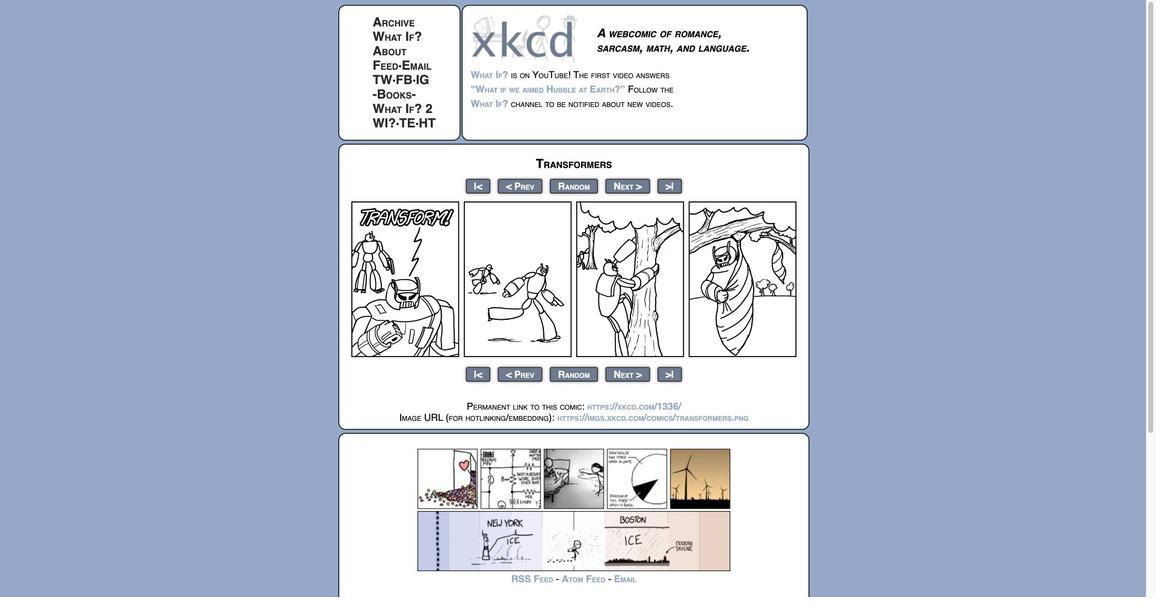Task type: describe. For each thing, give the bounding box(es) containing it.
selected comics image
[[418, 449, 731, 510]]

xkcd.com logo image
[[471, 14, 582, 64]]



Task type: vqa. For each thing, say whether or not it's contained in the screenshot.
Moon Landing Mission Profiles image
no



Task type: locate. For each thing, give the bounding box(es) containing it.
transformers image
[[352, 202, 797, 358]]

earth temperature timeline image
[[418, 512, 731, 572]]



